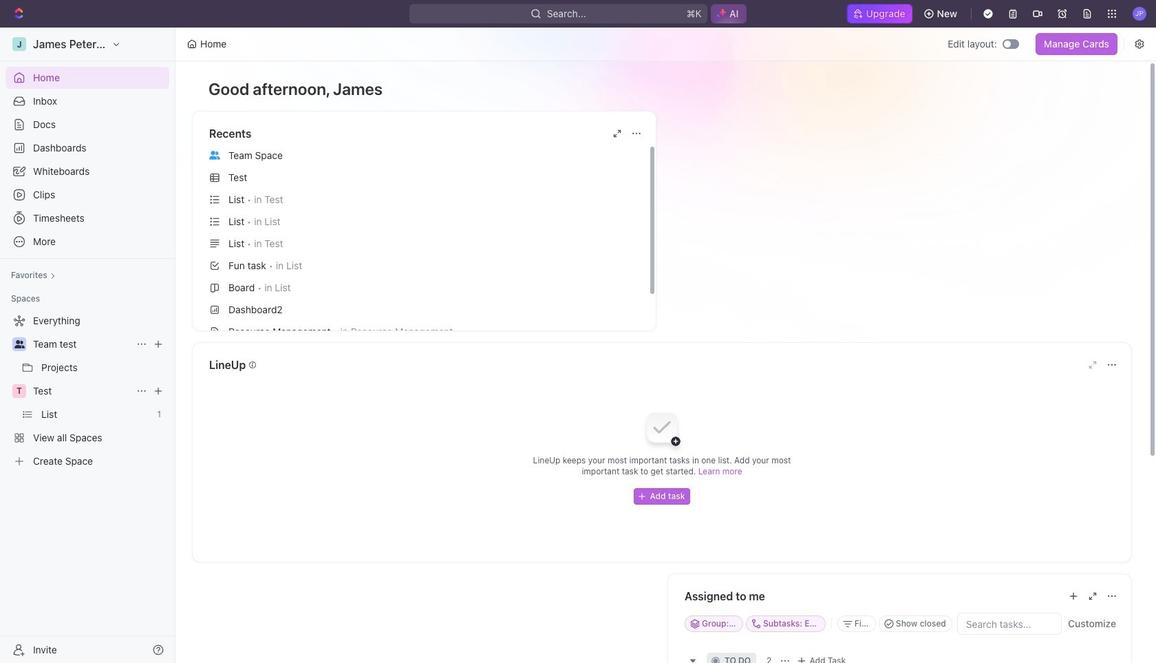 Task type: vqa. For each thing, say whether or not it's contained in the screenshot.
Sidebar navigation
yes



Task type: describe. For each thing, give the bounding box(es) containing it.
sidebar navigation
[[0, 28, 178, 663]]

test, , element
[[12, 384, 26, 398]]

james peterson's workspace, , element
[[12, 37, 26, 51]]



Task type: locate. For each thing, give the bounding box(es) containing it.
user group image
[[209, 151, 220, 159], [14, 340, 24, 348]]

user group image inside tree
[[14, 340, 24, 348]]

0 vertical spatial user group image
[[209, 151, 220, 159]]

tree inside "sidebar" navigation
[[6, 310, 169, 472]]

1 horizontal spatial user group image
[[209, 151, 220, 159]]

tree
[[6, 310, 169, 472]]

Search tasks... text field
[[958, 613, 1062, 634]]

0 horizontal spatial user group image
[[14, 340, 24, 348]]

1 vertical spatial user group image
[[14, 340, 24, 348]]



